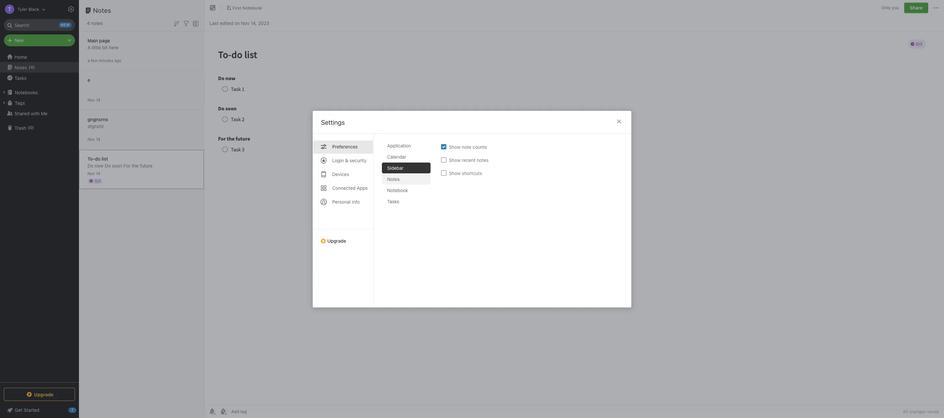 Task type: locate. For each thing, give the bounding box(es) containing it.
show for show shortcuts
[[449, 170, 461, 176]]

nov right the on
[[241, 20, 250, 26]]

1 vertical spatial show
[[449, 157, 461, 163]]

0 vertical spatial upgrade
[[327, 238, 346, 244]]

( right trash
[[28, 125, 30, 130]]

Note Editor text field
[[204, 32, 945, 405]]

notes
[[91, 20, 103, 26], [477, 157, 489, 163]]

security
[[350, 158, 367, 163]]

counts
[[473, 144, 487, 150]]

on
[[235, 20, 240, 26]]

1 vertical spatial 14
[[96, 137, 100, 142]]

) inside notes ( 4 )
[[33, 65, 35, 70]]

notebook up tasks tab
[[387, 188, 408, 193]]

3 nov 14 from the top
[[88, 171, 100, 176]]

1 horizontal spatial notes
[[93, 7, 111, 14]]

notes up main page
[[91, 20, 103, 26]]

here
[[109, 45, 118, 50]]

4 up the main
[[87, 20, 90, 26]]

) down home link
[[33, 65, 35, 70]]

Show recent notes checkbox
[[441, 157, 447, 163]]

tab list for show note counts
[[382, 140, 436, 308]]

notebook right first
[[243, 5, 262, 10]]

ago
[[114, 58, 121, 63]]

add tag image
[[220, 408, 227, 416]]

( for trash
[[28, 125, 30, 130]]

1 horizontal spatial tasks
[[387, 199, 399, 205]]

future
[[140, 163, 153, 169]]

1 vertical spatial upgrade button
[[4, 389, 75, 402]]

tasks
[[14, 75, 26, 81], [387, 199, 399, 205]]

settings
[[321, 119, 345, 126]]

shared with me
[[14, 111, 47, 116]]

add a reminder image
[[208, 408, 216, 416]]

2 horizontal spatial notes
[[387, 177, 400, 182]]

0 horizontal spatial 4
[[30, 65, 33, 70]]

shared
[[14, 111, 30, 116]]

0 horizontal spatial notes
[[91, 20, 103, 26]]

0 vertical spatial 14
[[96, 98, 100, 103]]

tasks down notebook tab
[[387, 199, 399, 205]]

1 horizontal spatial notebook
[[387, 188, 408, 193]]

gngnsrns
[[88, 117, 108, 122]]

all changes saved
[[903, 410, 939, 415]]

0 vertical spatial notes
[[91, 20, 103, 26]]

a few minutes ago
[[88, 58, 121, 63]]

1 14 from the top
[[96, 98, 100, 103]]

notebook inside notebook tab
[[387, 188, 408, 193]]

nov down e
[[88, 98, 95, 103]]

notes tab
[[382, 174, 431, 185]]

&
[[345, 158, 349, 163]]

None search field
[[9, 19, 70, 31]]

0 vertical spatial nov 14
[[88, 98, 100, 103]]

note
[[462, 144, 472, 150]]

14 down sfgnsfd
[[96, 137, 100, 142]]

1 vertical spatial notebook
[[387, 188, 408, 193]]

14 up the 0/3
[[96, 171, 100, 176]]

14
[[96, 98, 100, 103], [96, 137, 100, 142], [96, 171, 100, 176]]

tasks tab
[[382, 196, 431, 207]]

1 vertical spatial upgrade
[[34, 392, 54, 398]]

all
[[903, 410, 908, 415]]

4
[[87, 20, 90, 26], [30, 65, 33, 70]]

do down to-
[[88, 163, 94, 169]]

( inside 'trash ( 0 )'
[[28, 125, 30, 130]]

notes down "home"
[[14, 65, 27, 70]]

1 horizontal spatial upgrade
[[327, 238, 346, 244]]

14 for e
[[96, 98, 100, 103]]

(
[[29, 65, 30, 70], [28, 125, 30, 130]]

) inside 'trash ( 0 )'
[[32, 125, 34, 130]]

0/3
[[95, 179, 101, 184]]

notes down sidebar at the left
[[387, 177, 400, 182]]

shared with me link
[[0, 108, 79, 119]]

1 vertical spatial 4
[[30, 65, 33, 70]]

nov 14
[[88, 98, 100, 103], [88, 137, 100, 142], [88, 171, 100, 176]]

1 do from the left
[[88, 163, 94, 169]]

tab list
[[313, 134, 374, 308], [382, 140, 436, 308]]

2 show from the top
[[449, 157, 461, 163]]

0 horizontal spatial upgrade
[[34, 392, 54, 398]]

last edited on nov 14, 2023
[[210, 20, 269, 26]]

0 horizontal spatial tab list
[[313, 134, 374, 308]]

0 vertical spatial notes
[[93, 7, 111, 14]]

0 vertical spatial (
[[29, 65, 30, 70]]

sidebar tab
[[382, 163, 431, 174]]

apps
[[357, 185, 368, 191]]

notes down counts
[[477, 157, 489, 163]]

upgrade
[[327, 238, 346, 244], [34, 392, 54, 398]]

1 vertical spatial )
[[32, 125, 34, 130]]

upgrade inside tab list
[[327, 238, 346, 244]]

nov 14 up gngnsrns
[[88, 98, 100, 103]]

4 down home link
[[30, 65, 33, 70]]

changes
[[910, 410, 926, 415]]

( down home link
[[29, 65, 30, 70]]

notes ( 4 )
[[14, 65, 35, 70]]

( inside notes ( 4 )
[[29, 65, 30, 70]]

1 horizontal spatial notes
[[477, 157, 489, 163]]

2 vertical spatial nov 14
[[88, 171, 100, 176]]

nov 14 for e
[[88, 98, 100, 103]]

little
[[92, 45, 101, 50]]

1 nov 14 from the top
[[88, 98, 100, 103]]

notes up 4 notes
[[93, 7, 111, 14]]

show right 'show shortcuts' checkbox
[[449, 170, 461, 176]]

1 vertical spatial notes
[[477, 157, 489, 163]]

2 vertical spatial notes
[[387, 177, 400, 182]]

notebook
[[243, 5, 262, 10], [387, 188, 408, 193]]

home link
[[0, 52, 79, 62]]

1 horizontal spatial tab list
[[382, 140, 436, 308]]

show right the show note counts checkbox
[[449, 144, 461, 150]]

0 vertical spatial show
[[449, 144, 461, 150]]

login & security
[[332, 158, 367, 163]]

nov 14 down sfgnsfd
[[88, 137, 100, 142]]

note list element
[[79, 0, 204, 419]]

nov down sfgnsfd
[[88, 137, 95, 142]]

list
[[102, 156, 108, 162]]

0 vertical spatial notebook
[[243, 5, 262, 10]]

a
[[88, 45, 91, 50]]

2 nov 14 from the top
[[88, 137, 100, 142]]

show
[[449, 144, 461, 150], [449, 157, 461, 163], [449, 170, 461, 176]]

show right show recent notes checkbox
[[449, 157, 461, 163]]

14,
[[251, 20, 257, 26]]

tab list containing preferences
[[313, 134, 374, 308]]

1 horizontal spatial do
[[105, 163, 111, 169]]

0 horizontal spatial do
[[88, 163, 94, 169]]

do
[[95, 156, 100, 162]]

last
[[210, 20, 219, 26]]

tree
[[0, 52, 79, 383]]

home
[[14, 54, 27, 60]]

note window element
[[204, 0, 945, 419]]

sidebar
[[387, 165, 404, 171]]

)
[[33, 65, 35, 70], [32, 125, 34, 130]]

3 show from the top
[[449, 170, 461, 176]]

saved
[[928, 410, 939, 415]]

2 vertical spatial show
[[449, 170, 461, 176]]

) for notes
[[33, 65, 35, 70]]

1 vertical spatial notes
[[14, 65, 27, 70]]

1 horizontal spatial 4
[[87, 20, 90, 26]]

a
[[88, 58, 90, 63]]

2 vertical spatial 14
[[96, 171, 100, 176]]

0 horizontal spatial notes
[[14, 65, 27, 70]]

0 horizontal spatial notebook
[[243, 5, 262, 10]]

to-
[[88, 156, 95, 162]]

0 vertical spatial )
[[33, 65, 35, 70]]

devices
[[332, 172, 349, 177]]

nov inside note window "element"
[[241, 20, 250, 26]]

2 14 from the top
[[96, 137, 100, 142]]

do now do soon for the future
[[88, 163, 153, 169]]

nov
[[241, 20, 250, 26], [88, 98, 95, 103], [88, 137, 95, 142], [88, 171, 95, 176]]

notes inside note list element
[[91, 20, 103, 26]]

) for trash
[[32, 125, 34, 130]]

notes inside note list element
[[93, 7, 111, 14]]

show shortcuts
[[449, 170, 482, 176]]

tab list containing application
[[382, 140, 436, 308]]

do
[[88, 163, 94, 169], [105, 163, 111, 169]]

0 vertical spatial 4
[[87, 20, 90, 26]]

upgrade for the top upgrade popup button
[[327, 238, 346, 244]]

edited
[[220, 20, 233, 26]]

upgrade button
[[313, 229, 374, 247], [4, 389, 75, 402]]

Show shortcuts checkbox
[[441, 171, 447, 176]]

tasks down notes ( 4 )
[[14, 75, 26, 81]]

1 show from the top
[[449, 144, 461, 150]]

nov 14 up the 0/3
[[88, 171, 100, 176]]

notes
[[93, 7, 111, 14], [14, 65, 27, 70], [387, 177, 400, 182]]

1 vertical spatial nov 14
[[88, 137, 100, 142]]

for
[[124, 163, 131, 169]]

1 vertical spatial tasks
[[387, 199, 399, 205]]

connected
[[332, 185, 356, 191]]

new button
[[4, 35, 75, 46]]

) right trash
[[32, 125, 34, 130]]

connected apps
[[332, 185, 368, 191]]

1 horizontal spatial upgrade button
[[313, 229, 374, 247]]

0 vertical spatial tasks
[[14, 75, 26, 81]]

14 up gngnsrns
[[96, 98, 100, 103]]

page
[[99, 38, 110, 43]]

do down list
[[105, 163, 111, 169]]

0 horizontal spatial tasks
[[14, 75, 26, 81]]

1 vertical spatial (
[[28, 125, 30, 130]]



Task type: describe. For each thing, give the bounding box(es) containing it.
4 inside notes ( 4 )
[[30, 65, 33, 70]]

nov up the 0/3
[[88, 171, 95, 176]]

close image
[[615, 118, 623, 126]]

bit
[[102, 45, 108, 50]]

with
[[31, 111, 40, 116]]

e
[[88, 77, 90, 83]]

shortcuts
[[462, 170, 482, 176]]

notebook inside first notebook 'button'
[[243, 5, 262, 10]]

recent
[[462, 157, 476, 163]]

calendar
[[387, 154, 406, 160]]

notebook tab
[[382, 185, 431, 196]]

expand notebooks image
[[2, 90, 7, 95]]

personal info
[[332, 199, 360, 205]]

show note counts
[[449, 144, 487, 150]]

sfgnsfd
[[88, 124, 103, 129]]

trash ( 0 )
[[14, 125, 34, 131]]

0 vertical spatial upgrade button
[[313, 229, 374, 247]]

nov 14 for gngnsrns
[[88, 137, 100, 142]]

calendar tab
[[382, 152, 431, 162]]

notes inside notes ( 4 )
[[14, 65, 27, 70]]

now
[[95, 163, 104, 169]]

notebooks link
[[0, 87, 79, 98]]

notebooks
[[15, 90, 38, 95]]

only you
[[882, 5, 899, 10]]

0
[[30, 125, 32, 130]]

tasks inside tasks button
[[14, 75, 26, 81]]

share
[[910, 5, 923, 11]]

main page
[[88, 38, 110, 43]]

you
[[892, 5, 899, 10]]

to-do list
[[88, 156, 108, 162]]

tags button
[[0, 98, 79, 108]]

gngnsrns sfgnsfd
[[88, 117, 108, 129]]

4 notes
[[87, 20, 103, 26]]

application tab
[[382, 140, 431, 151]]

first
[[233, 5, 241, 10]]

2023
[[258, 20, 269, 26]]

a little bit here
[[88, 45, 118, 50]]

2 do from the left
[[105, 163, 111, 169]]

show recent notes
[[449, 157, 489, 163]]

tab list for calendar
[[313, 134, 374, 308]]

main
[[88, 38, 98, 43]]

show for show note counts
[[449, 144, 461, 150]]

new
[[14, 38, 24, 43]]

expand tags image
[[2, 100, 7, 106]]

Show note counts checkbox
[[441, 144, 447, 150]]

0 horizontal spatial upgrade button
[[4, 389, 75, 402]]

Search text field
[[9, 19, 70, 31]]

info
[[352, 199, 360, 205]]

14 for gngnsrns
[[96, 137, 100, 142]]

soon
[[112, 163, 122, 169]]

preferences
[[332, 144, 358, 150]]

first notebook
[[233, 5, 262, 10]]

login
[[332, 158, 344, 163]]

notes inside tab
[[387, 177, 400, 182]]

tree containing home
[[0, 52, 79, 383]]

show for show recent notes
[[449, 157, 461, 163]]

upgrade for upgrade popup button to the left
[[34, 392, 54, 398]]

4 inside note list element
[[87, 20, 90, 26]]

application
[[387, 143, 411, 149]]

tasks inside tasks tab
[[387, 199, 399, 205]]

tags
[[15, 100, 25, 106]]

share button
[[905, 3, 929, 13]]

tasks button
[[0, 73, 79, 83]]

settings image
[[67, 5, 75, 13]]

the
[[132, 163, 139, 169]]

first notebook button
[[224, 3, 264, 13]]

3 14 from the top
[[96, 171, 100, 176]]

me
[[41, 111, 47, 116]]

personal
[[332, 199, 351, 205]]

expand note image
[[209, 4, 217, 12]]

minutes
[[99, 58, 113, 63]]

few
[[91, 58, 97, 63]]

( for notes
[[29, 65, 30, 70]]

trash
[[14, 125, 26, 131]]

only
[[882, 5, 891, 10]]



